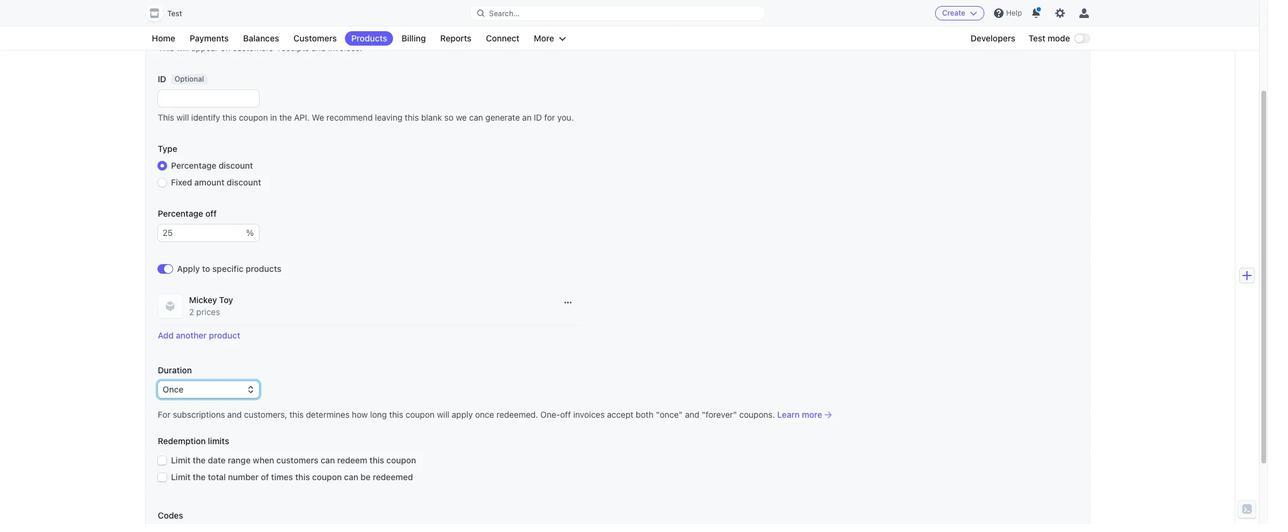 Task type: vqa. For each thing, say whether or not it's contained in the screenshot.
'Apply'
yes



Task type: locate. For each thing, give the bounding box(es) containing it.
0 horizontal spatial can
[[321, 456, 335, 466]]

0 vertical spatial limit
[[171, 456, 191, 466]]

percentage
[[171, 161, 217, 171], [158, 209, 203, 219]]

limit the total number of times this coupon can be redeemed
[[171, 473, 413, 483]]

discount up the fixed amount discount
[[219, 161, 253, 171]]

test button
[[146, 5, 194, 22]]

appear
[[191, 43, 218, 53]]

2 vertical spatial can
[[344, 473, 359, 483]]

name
[[158, 4, 181, 14]]

the for number
[[193, 473, 206, 483]]

coupon down redeem
[[312, 473, 342, 483]]

1 horizontal spatial id
[[534, 112, 542, 123]]

this down test button
[[158, 43, 174, 53]]

0 vertical spatial off
[[206, 209, 217, 219]]

test inside button
[[167, 9, 182, 18]]

prices
[[196, 307, 220, 318]]

1 horizontal spatial test
[[1029, 33, 1046, 43]]

learn more link
[[778, 410, 832, 422]]

0 vertical spatial will
[[177, 43, 189, 53]]

home link
[[146, 31, 181, 46]]

2 limit from the top
[[171, 473, 191, 483]]

0 horizontal spatial test
[[167, 9, 182, 18]]

billing link
[[396, 31, 432, 46]]

0 vertical spatial this
[[158, 43, 174, 53]]

0 horizontal spatial id
[[158, 74, 166, 84]]

test up "home"
[[167, 9, 182, 18]]

connect
[[486, 33, 520, 43]]

redeem
[[337, 456, 368, 466]]

products link
[[345, 31, 393, 46]]

will for appear
[[177, 43, 189, 53]]

amount
[[194, 177, 225, 188]]

2 horizontal spatial can
[[469, 112, 483, 123]]

id
[[158, 74, 166, 84], [534, 112, 542, 123]]

create
[[943, 8, 966, 17]]

to
[[202, 264, 210, 274]]

on
[[221, 43, 230, 53]]

off down amount
[[206, 209, 217, 219]]

subscriptions
[[173, 410, 225, 420]]

1 vertical spatial limit
[[171, 473, 191, 483]]

0 vertical spatial id
[[158, 74, 166, 84]]

limit
[[171, 456, 191, 466], [171, 473, 191, 483]]

1 vertical spatial the
[[193, 456, 206, 466]]

id right an
[[534, 112, 542, 123]]

long
[[370, 410, 387, 420]]

2 vertical spatial will
[[437, 410, 450, 420]]

limit for limit the date range when customers can redeem this coupon
[[171, 456, 191, 466]]

will
[[177, 43, 189, 53], [177, 112, 189, 123], [437, 410, 450, 420]]

will left identify
[[177, 112, 189, 123]]

test left mode
[[1029, 33, 1046, 43]]

1 vertical spatial id
[[534, 112, 542, 123]]

None text field
[[158, 225, 246, 242]]

can left be
[[344, 473, 359, 483]]

percentage for percentage off
[[158, 209, 203, 219]]

1 vertical spatial test
[[1029, 33, 1046, 43]]

reports
[[441, 33, 472, 43]]

number
[[228, 473, 259, 483]]

1 vertical spatial off
[[561, 410, 571, 420]]

%
[[246, 228, 254, 238]]

and
[[312, 43, 326, 53], [227, 410, 242, 420], [685, 410, 700, 420]]

this down customers
[[295, 473, 310, 483]]

redeemed
[[373, 473, 413, 483]]

help
[[1007, 8, 1023, 17]]

times
[[271, 473, 293, 483]]

this up type
[[158, 112, 174, 123]]

total
[[208, 473, 226, 483]]

1 this from the top
[[158, 43, 174, 53]]

can left redeem
[[321, 456, 335, 466]]

home
[[152, 33, 175, 43]]

an
[[523, 112, 532, 123]]

this up be
[[370, 456, 384, 466]]

this for this will identify this coupon in the api. we recommend leaving this blank so we can generate an id for you.
[[158, 112, 174, 123]]

this right identify
[[223, 112, 237, 123]]

test
[[167, 9, 182, 18], [1029, 33, 1046, 43]]

both
[[636, 410, 654, 420]]

the left total at the bottom of the page
[[193, 473, 206, 483]]

the for range
[[193, 456, 206, 466]]

will right "home"
[[177, 43, 189, 53]]

2
[[189, 307, 194, 318]]

will for identify
[[177, 112, 189, 123]]

we
[[456, 112, 467, 123]]

this
[[223, 112, 237, 123], [405, 112, 419, 123], [290, 410, 304, 420], [389, 410, 404, 420], [370, 456, 384, 466], [295, 473, 310, 483]]

help button
[[990, 4, 1027, 23]]

and right 'receipts'
[[312, 43, 326, 53]]

0 horizontal spatial off
[[206, 209, 217, 219]]

add another product button
[[158, 331, 240, 341]]

and right "once"
[[685, 410, 700, 420]]

1 limit from the top
[[171, 456, 191, 466]]

1 horizontal spatial and
[[312, 43, 326, 53]]

apply
[[452, 410, 473, 420]]

1 vertical spatial this
[[158, 112, 174, 123]]

off left invoices
[[561, 410, 571, 420]]

discount right amount
[[227, 177, 261, 188]]

customers
[[277, 456, 319, 466]]

can right we
[[469, 112, 483, 123]]

percentage up fixed
[[171, 161, 217, 171]]

add another product
[[158, 331, 240, 341]]

0 vertical spatial can
[[469, 112, 483, 123]]

notifications image
[[1032, 8, 1042, 18]]

the left date
[[193, 456, 206, 466]]

more
[[802, 410, 823, 420]]

learn more
[[778, 410, 823, 420]]

2 vertical spatial the
[[193, 473, 206, 483]]

learn
[[778, 410, 800, 420]]

this right customers,
[[290, 410, 304, 420]]

0 vertical spatial percentage
[[171, 161, 217, 171]]

developers link
[[965, 31, 1022, 46]]

determines
[[306, 410, 350, 420]]

1 vertical spatial discount
[[227, 177, 261, 188]]

discount
[[219, 161, 253, 171], [227, 177, 261, 188]]

0 vertical spatial the
[[279, 112, 292, 123]]

the right in
[[279, 112, 292, 123]]

1 vertical spatial will
[[177, 112, 189, 123]]

will left 'apply'
[[437, 410, 450, 420]]

redemption limits
[[158, 437, 229, 447]]

and up limits
[[227, 410, 242, 420]]

can
[[469, 112, 483, 123], [321, 456, 335, 466], [344, 473, 359, 483]]

this for this will appear on customers' receipts and invoices.
[[158, 43, 174, 53]]

Search… text field
[[470, 6, 766, 21]]

id left optional
[[158, 74, 166, 84]]

receipts
[[278, 43, 309, 53]]

1 vertical spatial can
[[321, 456, 335, 466]]

0 vertical spatial test
[[167, 9, 182, 18]]

percentage down fixed
[[158, 209, 203, 219]]

redeemed.
[[497, 410, 538, 420]]

customers'
[[233, 43, 276, 53]]

percentage discount
[[171, 161, 253, 171]]

the
[[279, 112, 292, 123], [193, 456, 206, 466], [193, 473, 206, 483]]

date
[[208, 456, 226, 466]]

2 this from the top
[[158, 112, 174, 123]]

1 vertical spatial percentage
[[158, 209, 203, 219]]



Task type: describe. For each thing, give the bounding box(es) containing it.
this will identify this coupon in the api. we recommend leaving this blank so we can generate an id for you.
[[158, 112, 574, 123]]

connect link
[[480, 31, 526, 46]]

"forever"
[[702, 410, 737, 420]]

coupons.
[[740, 410, 776, 420]]

products
[[246, 264, 282, 274]]

blank
[[421, 112, 442, 123]]

mickey toy 2 prices
[[189, 295, 233, 318]]

duration
[[158, 366, 192, 376]]

recommend
[[327, 112, 373, 123]]

this will appear on customers' receipts and invoices.
[[158, 43, 362, 53]]

one-
[[541, 410, 561, 420]]

leaving
[[375, 112, 403, 123]]

toy
[[219, 295, 233, 305]]

limit the date range when customers can redeem this coupon
[[171, 456, 416, 466]]

customers
[[294, 33, 337, 43]]

for
[[545, 112, 555, 123]]

codes
[[158, 511, 183, 521]]

when
[[253, 456, 274, 466]]

so
[[445, 112, 454, 123]]

Search… search field
[[470, 6, 766, 21]]

% button
[[246, 225, 259, 242]]

more
[[534, 33, 555, 43]]

range
[[228, 456, 251, 466]]

apply
[[177, 264, 200, 274]]

invoices.
[[328, 43, 362, 53]]

coupon up the redeemed
[[387, 456, 416, 466]]

customers link
[[288, 31, 343, 46]]

mode
[[1048, 33, 1071, 43]]

mickey
[[189, 295, 217, 305]]

type
[[158, 144, 177, 154]]

payments
[[190, 33, 229, 43]]

optional
[[175, 75, 204, 84]]

product
[[209, 331, 240, 341]]

specific
[[212, 264, 244, 274]]

limit for limit the total number of times this coupon can be redeemed
[[171, 473, 191, 483]]

developers
[[971, 33, 1016, 43]]

fixed
[[171, 177, 192, 188]]

test mode
[[1029, 33, 1071, 43]]

1 horizontal spatial off
[[561, 410, 571, 420]]

for subscriptions and customers, this determines how long this coupon will apply once redeemed. one-off invoices accept both "once" and "forever" coupons.
[[158, 410, 776, 420]]

how
[[352, 410, 368, 420]]

0 horizontal spatial and
[[227, 410, 242, 420]]

payments link
[[184, 31, 235, 46]]

balances
[[243, 33, 279, 43]]

this left blank
[[405, 112, 419, 123]]

accept
[[607, 410, 634, 420]]

2 horizontal spatial and
[[685, 410, 700, 420]]

reports link
[[435, 31, 478, 46]]

test for test mode
[[1029, 33, 1046, 43]]

billing
[[402, 33, 426, 43]]

this right long
[[389, 410, 404, 420]]

1 horizontal spatial can
[[344, 473, 359, 483]]

fixed amount discount
[[171, 177, 261, 188]]

ID text field
[[158, 90, 259, 107]]

svg image
[[564, 300, 572, 307]]

for
[[158, 410, 171, 420]]

percentage for percentage discount
[[171, 161, 217, 171]]

we
[[312, 112, 324, 123]]

another
[[176, 331, 207, 341]]

coupon left in
[[239, 112, 268, 123]]

search…
[[489, 9, 520, 18]]

more button
[[528, 31, 573, 46]]

generate
[[486, 112, 520, 123]]

products
[[351, 33, 387, 43]]

"once"
[[656, 410, 683, 420]]

balances link
[[237, 31, 285, 46]]

once
[[475, 410, 494, 420]]

coupon right long
[[406, 410, 435, 420]]

customers,
[[244, 410, 287, 420]]

test for test
[[167, 9, 182, 18]]

create button
[[936, 6, 985, 20]]

redemption
[[158, 437, 206, 447]]

limits
[[208, 437, 229, 447]]

0 vertical spatial discount
[[219, 161, 253, 171]]

you.
[[558, 112, 574, 123]]

in
[[270, 112, 277, 123]]

percentage off
[[158, 209, 217, 219]]

identify
[[191, 112, 220, 123]]

add
[[158, 331, 174, 341]]

api.
[[294, 112, 310, 123]]



